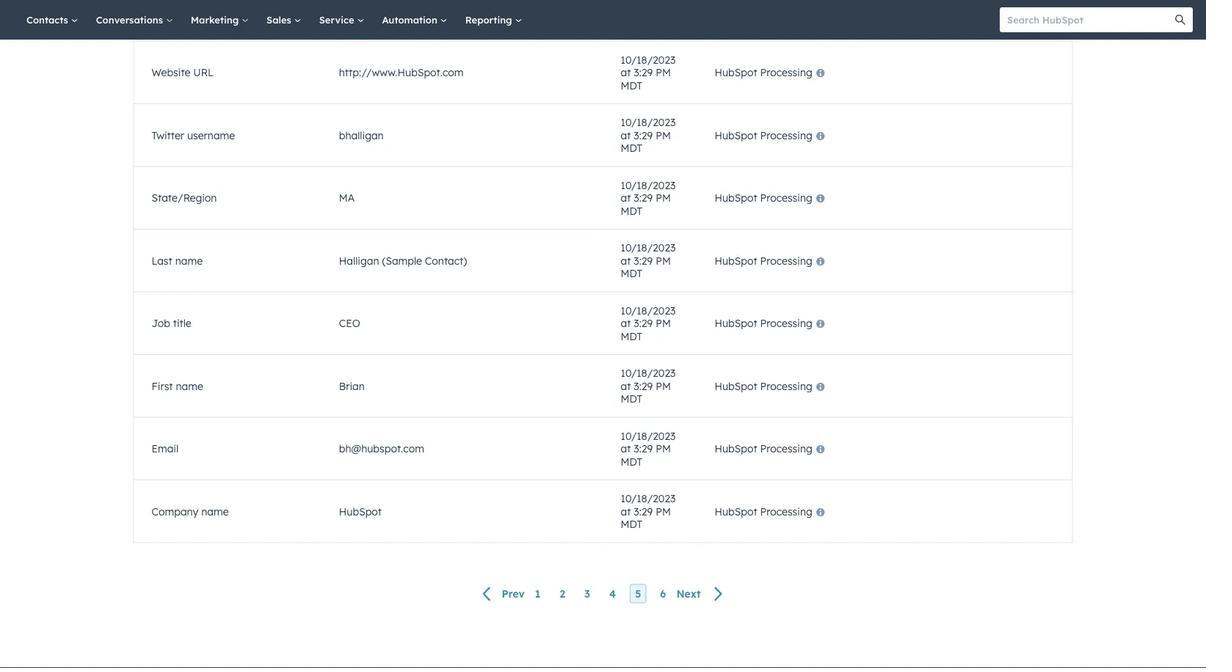 Task type: locate. For each thing, give the bounding box(es) containing it.
3:29 for hubspot
[[634, 506, 653, 519]]

3 at from the top
[[621, 192, 631, 205]]

7 at from the top
[[621, 443, 631, 456]]

5 3:29 from the top
[[634, 317, 653, 330]]

7 processing from the top
[[760, 443, 813, 456]]

2 10/18/2023 from the top
[[621, 116, 676, 129]]

7 pm from the top
[[656, 443, 671, 456]]

search image
[[1175, 15, 1186, 25]]

1 10/18/2023 at 3:29 pm mdt from the top
[[621, 53, 676, 92]]

4 mdt from the top
[[621, 268, 643, 280]]

at for bhalligan
[[621, 129, 631, 142]]

next button
[[671, 585, 732, 605]]

1 vertical spatial name
[[176, 380, 203, 393]]

2 mdt from the top
[[621, 142, 643, 155]]

5 button
[[630, 585, 646, 604]]

reporting link
[[456, 0, 531, 40]]

title
[[173, 317, 191, 330]]

3:29 for ma
[[634, 192, 653, 205]]

10/18/2023 at 3:29 pm mdt
[[621, 53, 676, 92], [621, 116, 676, 155], [621, 179, 676, 218], [621, 242, 676, 280], [621, 305, 676, 343], [621, 367, 676, 406], [621, 430, 676, 469], [621, 493, 676, 531]]

mdt
[[621, 79, 643, 92], [621, 142, 643, 155], [621, 205, 643, 218], [621, 268, 643, 280], [621, 330, 643, 343], [621, 393, 643, 406], [621, 456, 643, 469], [621, 519, 643, 531]]

5 10/18/2023 at 3:29 pm mdt from the top
[[621, 305, 676, 343]]

2 hubspot processing from the top
[[715, 129, 813, 142]]

1 3:29 from the top
[[634, 66, 653, 79]]

5 10/18/2023 from the top
[[621, 305, 676, 317]]

4 pm from the top
[[656, 255, 671, 268]]

3 3:29 from the top
[[634, 192, 653, 205]]

2 pm from the top
[[656, 129, 671, 142]]

hubspot processing
[[715, 66, 813, 79], [715, 129, 813, 142], [715, 192, 813, 205], [715, 255, 813, 268], [715, 317, 813, 330], [715, 380, 813, 393], [715, 443, 813, 456], [715, 506, 813, 519]]

3 10/18/2023 from the top
[[621, 179, 676, 192]]

2 processing from the top
[[760, 129, 813, 142]]

pm for brian
[[656, 380, 671, 393]]

1 hubspot processing from the top
[[715, 66, 813, 79]]

10/18/2023 for halligan (sample contact)
[[621, 242, 676, 255]]

10/18/2023 at 3:29 pm mdt for halligan (sample contact)
[[621, 242, 676, 280]]

3 10/18/2023 at 3:29 pm mdt from the top
[[621, 179, 676, 218]]

pm for halligan (sample contact)
[[656, 255, 671, 268]]

pm for bh@hubspot.com
[[656, 443, 671, 456]]

6 at from the top
[[621, 380, 631, 393]]

6 processing from the top
[[760, 380, 813, 393]]

mdt for halligan (sample contact)
[[621, 268, 643, 280]]

pm for bhalligan
[[656, 129, 671, 142]]

username
[[187, 129, 235, 142]]

hubspot processing for brian
[[715, 380, 813, 393]]

7 mdt from the top
[[621, 456, 643, 469]]

8 processing from the top
[[760, 506, 813, 519]]

8 pm from the top
[[656, 506, 671, 519]]

2 10/18/2023 at 3:29 pm mdt from the top
[[621, 116, 676, 155]]

processing for brian
[[760, 380, 813, 393]]

name right 'company'
[[201, 506, 229, 519]]

8 10/18/2023 at 3:29 pm mdt from the top
[[621, 493, 676, 531]]

marketing
[[191, 14, 242, 26]]

at for http://www.hubspot.com
[[621, 66, 631, 79]]

conversations link
[[87, 0, 182, 40]]

last
[[152, 255, 172, 268]]

first
[[152, 380, 173, 393]]

7 3:29 from the top
[[634, 443, 653, 456]]

hubspot processing for ma
[[715, 192, 813, 205]]

hubspot processing for bhalligan
[[715, 129, 813, 142]]

3:29 for brian
[[634, 380, 653, 393]]

pm for ceo
[[656, 317, 671, 330]]

1 10/18/2023 from the top
[[621, 53, 676, 66]]

6 hubspot processing from the top
[[715, 380, 813, 393]]

contact)
[[425, 255, 467, 268]]

halligan (sample contact)
[[339, 255, 467, 268]]

7 10/18/2023 from the top
[[621, 430, 676, 443]]

8 mdt from the top
[[621, 519, 643, 531]]

10/18/2023 at 3:29 pm mdt for ceo
[[621, 305, 676, 343]]

3 mdt from the top
[[621, 205, 643, 218]]

name for company name
[[201, 506, 229, 519]]

processing for http://www.hubspot.com
[[760, 66, 813, 79]]

job title
[[152, 317, 191, 330]]

3
[[584, 588, 590, 601]]

name right first
[[176, 380, 203, 393]]

hubspot for halligan (sample contact)
[[715, 255, 757, 268]]

3 button
[[579, 585, 595, 604]]

1 mdt from the top
[[621, 79, 643, 92]]

automation link
[[373, 0, 456, 40]]

5 mdt from the top
[[621, 330, 643, 343]]

5 processing from the top
[[760, 317, 813, 330]]

processing for halligan (sample contact)
[[760, 255, 813, 268]]

hubspot processing for bh@hubspot.com
[[715, 443, 813, 456]]

6 10/18/2023 at 3:29 pm mdt from the top
[[621, 367, 676, 406]]

6 10/18/2023 from the top
[[621, 367, 676, 380]]

7 10/18/2023 at 3:29 pm mdt from the top
[[621, 430, 676, 469]]

at for halligan (sample contact)
[[621, 255, 631, 268]]

3 hubspot processing from the top
[[715, 192, 813, 205]]

7 hubspot processing from the top
[[715, 443, 813, 456]]

8 at from the top
[[621, 506, 631, 519]]

5 pm from the top
[[656, 317, 671, 330]]

hubspot for http://www.hubspot.com
[[715, 66, 757, 79]]

hubspot
[[715, 66, 757, 79], [715, 129, 757, 142], [715, 192, 757, 205], [715, 255, 757, 268], [715, 317, 757, 330], [715, 380, 757, 393], [715, 443, 757, 456], [339, 506, 382, 519], [715, 506, 757, 519]]

3 pm from the top
[[656, 192, 671, 205]]

ceo
[[339, 317, 360, 330]]

4 hubspot processing from the top
[[715, 255, 813, 268]]

pm for http://www.hubspot.com
[[656, 66, 671, 79]]

3:29 for ceo
[[634, 317, 653, 330]]

3 processing from the top
[[760, 192, 813, 205]]

at for hubspot
[[621, 506, 631, 519]]

at for bh@hubspot.com
[[621, 443, 631, 456]]

url
[[193, 66, 214, 79]]

1 button
[[530, 585, 546, 604]]

processing for bhalligan
[[760, 129, 813, 142]]

10/18/2023
[[621, 53, 676, 66], [621, 116, 676, 129], [621, 179, 676, 192], [621, 242, 676, 255], [621, 305, 676, 317], [621, 367, 676, 380], [621, 430, 676, 443], [621, 493, 676, 506]]

sales link
[[258, 0, 310, 40]]

4 at from the top
[[621, 255, 631, 268]]

conversations
[[96, 14, 166, 26]]

10/18/2023 at 3:29 pm mdt for brian
[[621, 367, 676, 406]]

8 3:29 from the top
[[634, 506, 653, 519]]

name right last
[[175, 255, 203, 268]]

10/18/2023 for http://www.hubspot.com
[[621, 53, 676, 66]]

hubspot processing for ceo
[[715, 317, 813, 330]]

at
[[621, 66, 631, 79], [621, 129, 631, 142], [621, 192, 631, 205], [621, 255, 631, 268], [621, 317, 631, 330], [621, 380, 631, 393], [621, 443, 631, 456], [621, 506, 631, 519]]

3:29 for bhalligan
[[634, 129, 653, 142]]

hubspot processing for http://www.hubspot.com
[[715, 66, 813, 79]]

contacts link
[[18, 0, 87, 40]]

5 at from the top
[[621, 317, 631, 330]]

1 processing from the top
[[760, 66, 813, 79]]

name
[[175, 255, 203, 268], [176, 380, 203, 393], [201, 506, 229, 519]]

marketing link
[[182, 0, 258, 40]]

name for first name
[[176, 380, 203, 393]]

next
[[676, 588, 701, 601]]

mdt for hubspot
[[621, 519, 643, 531]]

6 button
[[655, 585, 671, 604]]

6 pm from the top
[[656, 380, 671, 393]]

5 hubspot processing from the top
[[715, 317, 813, 330]]

1 at from the top
[[621, 66, 631, 79]]

10/18/2023 for bhalligan
[[621, 116, 676, 129]]

8 hubspot processing from the top
[[715, 506, 813, 519]]

contacts
[[26, 14, 71, 26]]

processing for hubspot
[[760, 506, 813, 519]]

hubspot processing for halligan (sample contact)
[[715, 255, 813, 268]]

3:29
[[634, 66, 653, 79], [634, 129, 653, 142], [634, 192, 653, 205], [634, 255, 653, 268], [634, 317, 653, 330], [634, 380, 653, 393], [634, 443, 653, 456], [634, 506, 653, 519]]

10/18/2023 at 3:29 pm mdt for bh@hubspot.com
[[621, 430, 676, 469]]

2 3:29 from the top
[[634, 129, 653, 142]]

mdt for http://www.hubspot.com
[[621, 79, 643, 92]]

4 button
[[604, 585, 621, 604]]

2 vertical spatial name
[[201, 506, 229, 519]]

10/18/2023 at 3:29 pm mdt for bhalligan
[[621, 116, 676, 155]]

http://www.hubspot.com
[[339, 66, 464, 79]]

6
[[660, 588, 666, 601]]

6 3:29 from the top
[[634, 380, 653, 393]]

service link
[[310, 0, 373, 40]]

0 vertical spatial name
[[175, 255, 203, 268]]

4 processing from the top
[[760, 255, 813, 268]]

1 pm from the top
[[656, 66, 671, 79]]

4 3:29 from the top
[[634, 255, 653, 268]]

2
[[560, 588, 565, 601]]

2 at from the top
[[621, 129, 631, 142]]

6 mdt from the top
[[621, 393, 643, 406]]

8 10/18/2023 from the top
[[621, 493, 676, 506]]

4 10/18/2023 from the top
[[621, 242, 676, 255]]

4
[[609, 588, 616, 601]]

company name
[[152, 506, 229, 519]]

twitter username
[[152, 129, 235, 142]]

hubspot for hubspot
[[715, 506, 757, 519]]

pm
[[656, 66, 671, 79], [656, 129, 671, 142], [656, 192, 671, 205], [656, 255, 671, 268], [656, 317, 671, 330], [656, 380, 671, 393], [656, 443, 671, 456], [656, 506, 671, 519]]

processing
[[760, 66, 813, 79], [760, 129, 813, 142], [760, 192, 813, 205], [760, 255, 813, 268], [760, 317, 813, 330], [760, 380, 813, 393], [760, 443, 813, 456], [760, 506, 813, 519]]

4 10/18/2023 at 3:29 pm mdt from the top
[[621, 242, 676, 280]]



Task type: describe. For each thing, give the bounding box(es) containing it.
at for brian
[[621, 380, 631, 393]]

3:29 for halligan (sample contact)
[[634, 255, 653, 268]]

hubspot for ceo
[[715, 317, 757, 330]]

hubspot processing for hubspot
[[715, 506, 813, 519]]

halligan
[[339, 255, 379, 268]]

(sample
[[382, 255, 422, 268]]

website url
[[152, 66, 214, 79]]

hubspot for bhalligan
[[715, 129, 757, 142]]

reporting
[[465, 14, 515, 26]]

search button
[[1168, 7, 1193, 32]]

2 button
[[555, 585, 571, 604]]

pm for hubspot
[[656, 506, 671, 519]]

pm for ma
[[656, 192, 671, 205]]

ma
[[339, 192, 355, 205]]

sales
[[267, 14, 294, 26]]

10/18/2023 for ma
[[621, 179, 676, 192]]

service
[[319, 14, 357, 26]]

twitter
[[152, 129, 184, 142]]

name for last name
[[175, 255, 203, 268]]

hubspot for ma
[[715, 192, 757, 205]]

1
[[535, 588, 541, 601]]

3:29 for http://www.hubspot.com
[[634, 66, 653, 79]]

email
[[152, 443, 178, 456]]

last name
[[152, 255, 203, 268]]

prev
[[502, 588, 525, 601]]

3:29 for bh@hubspot.com
[[634, 443, 653, 456]]

first name
[[152, 380, 203, 393]]

pagination navigation
[[163, 585, 1044, 605]]

mdt for ma
[[621, 205, 643, 218]]

mdt for bhalligan
[[621, 142, 643, 155]]

mdt for bh@hubspot.com
[[621, 456, 643, 469]]

processing for ceo
[[760, 317, 813, 330]]

state/region
[[152, 192, 217, 205]]

5
[[635, 588, 641, 601]]

bhalligan
[[339, 129, 384, 142]]

hubspot for brian
[[715, 380, 757, 393]]

website
[[152, 66, 190, 79]]

hubspot for bh@hubspot.com
[[715, 443, 757, 456]]

mdt for brian
[[621, 393, 643, 406]]

mdt for ceo
[[621, 330, 643, 343]]

brian
[[339, 380, 365, 393]]

job
[[152, 317, 170, 330]]

automation
[[382, 14, 440, 26]]

10/18/2023 for brian
[[621, 367, 676, 380]]

processing for bh@hubspot.com
[[760, 443, 813, 456]]

Search HubSpot search field
[[1000, 7, 1180, 32]]

10/18/2023 at 3:29 pm mdt for hubspot
[[621, 493, 676, 531]]

at for ma
[[621, 192, 631, 205]]

bh@hubspot.com
[[339, 443, 424, 456]]

10/18/2023 at 3:29 pm mdt for http://www.hubspot.com
[[621, 53, 676, 92]]

10/18/2023 for ceo
[[621, 305, 676, 317]]

10/18/2023 for bh@hubspot.com
[[621, 430, 676, 443]]

at for ceo
[[621, 317, 631, 330]]

10/18/2023 for hubspot
[[621, 493, 676, 506]]

prev button
[[474, 585, 530, 605]]

company
[[152, 506, 198, 519]]

processing for ma
[[760, 192, 813, 205]]

10/18/2023 at 3:29 pm mdt for ma
[[621, 179, 676, 218]]



Task type: vqa. For each thing, say whether or not it's contained in the screenshot.


